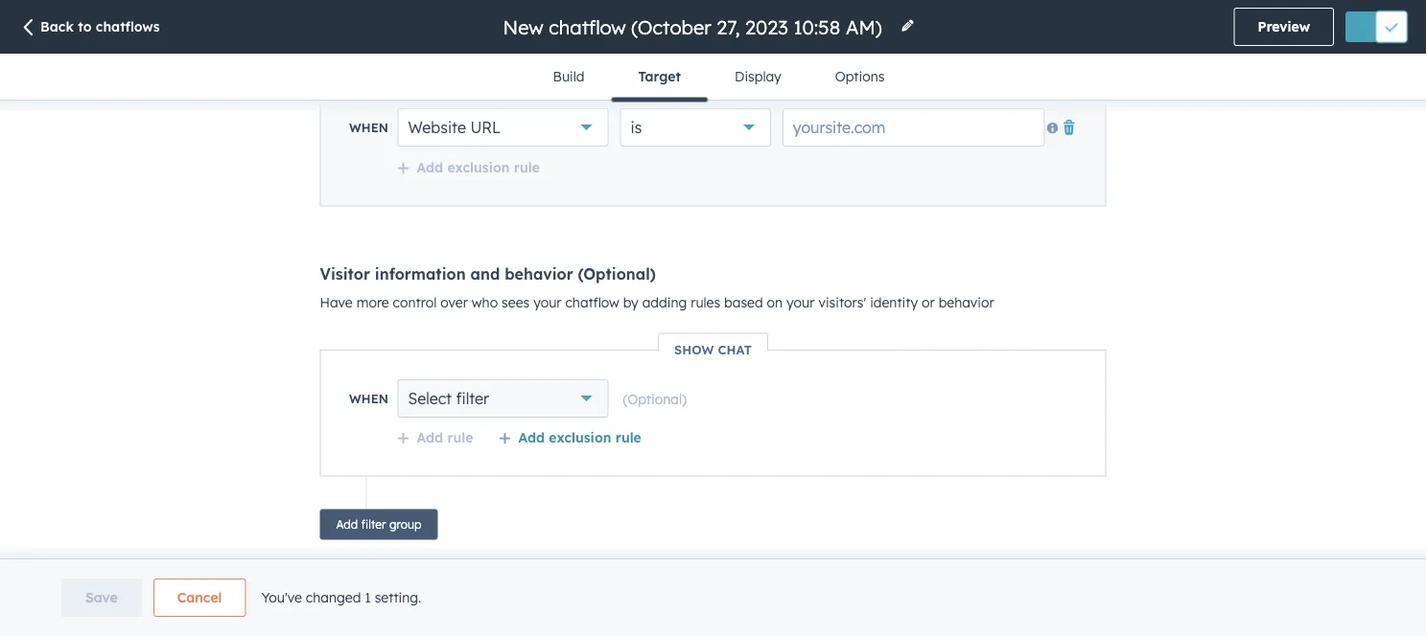 Task type: vqa. For each thing, say whether or not it's contained in the screenshot.
Users in the button
no



Task type: describe. For each thing, give the bounding box(es) containing it.
back
[[40, 18, 74, 35]]

add rule button
[[397, 430, 473, 447]]

build button
[[526, 54, 611, 100]]

rule inside button
[[447, 430, 473, 446]]

visitors'
[[818, 294, 866, 311]]

adding
[[642, 294, 687, 311]]

information
[[375, 265, 466, 284]]

website url
[[408, 118, 501, 138]]

based
[[724, 294, 763, 311]]

you've changed 1 setting.
[[261, 590, 421, 607]]

chat
[[718, 342, 752, 358]]

0 vertical spatial behavior
[[505, 265, 573, 284]]

who
[[472, 294, 498, 311]]

add exclusion rule for bottommost add exclusion rule 'button'
[[518, 430, 641, 446]]

select
[[408, 390, 452, 409]]

more
[[356, 294, 389, 311]]

or
[[922, 294, 935, 311]]

add for add rule button
[[417, 430, 443, 446]]

have more control over who sees your chatflow by adding rules based on your visitors' identity or behavior
[[320, 294, 994, 311]]

add for the topmost add exclusion rule 'button'
[[417, 159, 443, 176]]

rules
[[691, 294, 720, 311]]

is button
[[620, 109, 771, 147]]

select filter
[[408, 390, 489, 409]]

target button
[[611, 54, 708, 102]]

sees
[[502, 294, 530, 311]]

control
[[393, 294, 437, 311]]

chatflows
[[96, 18, 160, 35]]

over
[[440, 294, 468, 311]]

back to chatflows button
[[19, 18, 160, 39]]

add exclusion rule for the topmost add exclusion rule 'button'
[[417, 159, 540, 176]]

preview button
[[1234, 8, 1334, 46]]

visitor
[[320, 265, 370, 284]]

display
[[735, 68, 781, 85]]

filter for add
[[361, 518, 386, 533]]

identity
[[870, 294, 918, 311]]

target
[[638, 68, 681, 85]]

have
[[320, 294, 353, 311]]

yoursite.com text field
[[782, 109, 1045, 147]]

add filter group button
[[320, 510, 438, 541]]

rule for the topmost add exclusion rule 'button'
[[514, 159, 540, 176]]

1 vertical spatial (optional)
[[623, 391, 687, 408]]

options button
[[808, 54, 912, 100]]

cancel button
[[153, 579, 246, 618]]

back to chatflows
[[40, 18, 160, 35]]



Task type: locate. For each thing, give the bounding box(es) containing it.
add filter group
[[336, 518, 421, 533]]

filter
[[456, 390, 489, 409], [361, 518, 386, 533]]

1 vertical spatial when
[[349, 392, 388, 407]]

1 horizontal spatial your
[[787, 294, 815, 311]]

preview
[[1258, 18, 1310, 35]]

when for select filter
[[349, 392, 388, 407]]

when left "select"
[[349, 392, 388, 407]]

add for bottommost add exclusion rule 'button'
[[518, 430, 545, 446]]

behavior
[[505, 265, 573, 284], [939, 294, 994, 311]]

(optional)
[[578, 265, 656, 284], [623, 391, 687, 408]]

0 vertical spatial filter
[[456, 390, 489, 409]]

add exclusion rule down select filter popup button
[[518, 430, 641, 446]]

exclusion
[[447, 159, 510, 176], [549, 430, 611, 446]]

and
[[470, 265, 500, 284]]

0 vertical spatial add exclusion rule button
[[397, 159, 540, 176]]

chatflow
[[565, 294, 619, 311]]

group
[[389, 518, 421, 533]]

1 horizontal spatial filter
[[456, 390, 489, 409]]

1 vertical spatial add exclusion rule
[[518, 430, 641, 446]]

filter inside button
[[361, 518, 386, 533]]

add
[[417, 159, 443, 176], [417, 430, 443, 446], [518, 430, 545, 446], [336, 518, 358, 533]]

exclusion down url
[[447, 159, 510, 176]]

0 vertical spatial exclusion
[[447, 159, 510, 176]]

exclusion for bottommost add exclusion rule 'button'
[[549, 430, 611, 446]]

0 horizontal spatial rule
[[447, 430, 473, 446]]

you've
[[261, 590, 302, 607]]

show
[[674, 342, 714, 358]]

add exclusion rule button
[[397, 159, 540, 176], [498, 430, 641, 447]]

select filter button
[[398, 380, 609, 419]]

add exclusion rule button down select filter popup button
[[498, 430, 641, 447]]

visitor information and  behavior (optional)
[[320, 265, 656, 284]]

navigation containing build
[[526, 54, 912, 102]]

0 horizontal spatial filter
[[361, 518, 386, 533]]

to
[[78, 18, 92, 35]]

0 vertical spatial when
[[349, 120, 388, 136]]

filter inside popup button
[[456, 390, 489, 409]]

save
[[85, 590, 118, 607]]

options
[[835, 68, 885, 85]]

cancel
[[177, 590, 222, 607]]

when for website url
[[349, 120, 388, 136]]

add exclusion rule
[[417, 159, 540, 176], [518, 430, 641, 446]]

0 vertical spatial add exclusion rule
[[417, 159, 540, 176]]

1 vertical spatial add exclusion rule button
[[498, 430, 641, 447]]

show chat
[[674, 342, 752, 358]]

1
[[365, 590, 371, 607]]

your
[[533, 294, 562, 311], [787, 294, 815, 311]]

1 vertical spatial exclusion
[[549, 430, 611, 446]]

rule for bottommost add exclusion rule 'button'
[[615, 430, 641, 446]]

your right on
[[787, 294, 815, 311]]

add down website
[[417, 159, 443, 176]]

add left group
[[336, 518, 358, 533]]

0 horizontal spatial exclusion
[[447, 159, 510, 176]]

(optional) up by at the top of the page
[[578, 265, 656, 284]]

1 vertical spatial behavior
[[939, 294, 994, 311]]

behavior right or
[[939, 294, 994, 311]]

website url button
[[398, 109, 609, 147]]

behavior up the sees
[[505, 265, 573, 284]]

filter for select
[[456, 390, 489, 409]]

setting.
[[375, 590, 421, 607]]

add down select filter popup button
[[518, 430, 545, 446]]

1 vertical spatial filter
[[361, 518, 386, 533]]

None field
[[501, 14, 889, 40]]

when left website
[[349, 120, 388, 136]]

url
[[470, 118, 501, 138]]

2 horizontal spatial rule
[[615, 430, 641, 446]]

rule
[[514, 159, 540, 176], [447, 430, 473, 446], [615, 430, 641, 446]]

by
[[623, 294, 639, 311]]

changed
[[306, 590, 361, 607]]

0 vertical spatial (optional)
[[578, 265, 656, 284]]

on
[[767, 294, 783, 311]]

build
[[553, 68, 584, 85]]

is
[[631, 118, 642, 138]]

show chat link
[[659, 342, 767, 358]]

1 horizontal spatial behavior
[[939, 294, 994, 311]]

display button
[[708, 54, 808, 100]]

0 horizontal spatial your
[[533, 294, 562, 311]]

1 when from the top
[[349, 120, 388, 136]]

1 your from the left
[[533, 294, 562, 311]]

0 horizontal spatial behavior
[[505, 265, 573, 284]]

filter right "select"
[[456, 390, 489, 409]]

your right the sees
[[533, 294, 562, 311]]

1 horizontal spatial exclusion
[[549, 430, 611, 446]]

add down "select"
[[417, 430, 443, 446]]

(optional) down "show"
[[623, 391, 687, 408]]

2 when from the top
[[349, 392, 388, 407]]

save button
[[61, 579, 142, 618]]

add rule
[[417, 430, 473, 446]]

add exclusion rule down url
[[417, 159, 540, 176]]

exclusion for the topmost add exclusion rule 'button'
[[447, 159, 510, 176]]

1 horizontal spatial rule
[[514, 159, 540, 176]]

when
[[349, 120, 388, 136], [349, 392, 388, 407]]

2 your from the left
[[787, 294, 815, 311]]

add exclusion rule button down website url in the top of the page
[[397, 159, 540, 176]]

website
[[408, 118, 466, 138]]

filter left group
[[361, 518, 386, 533]]

exclusion down select filter popup button
[[549, 430, 611, 446]]

navigation
[[526, 54, 912, 102]]



